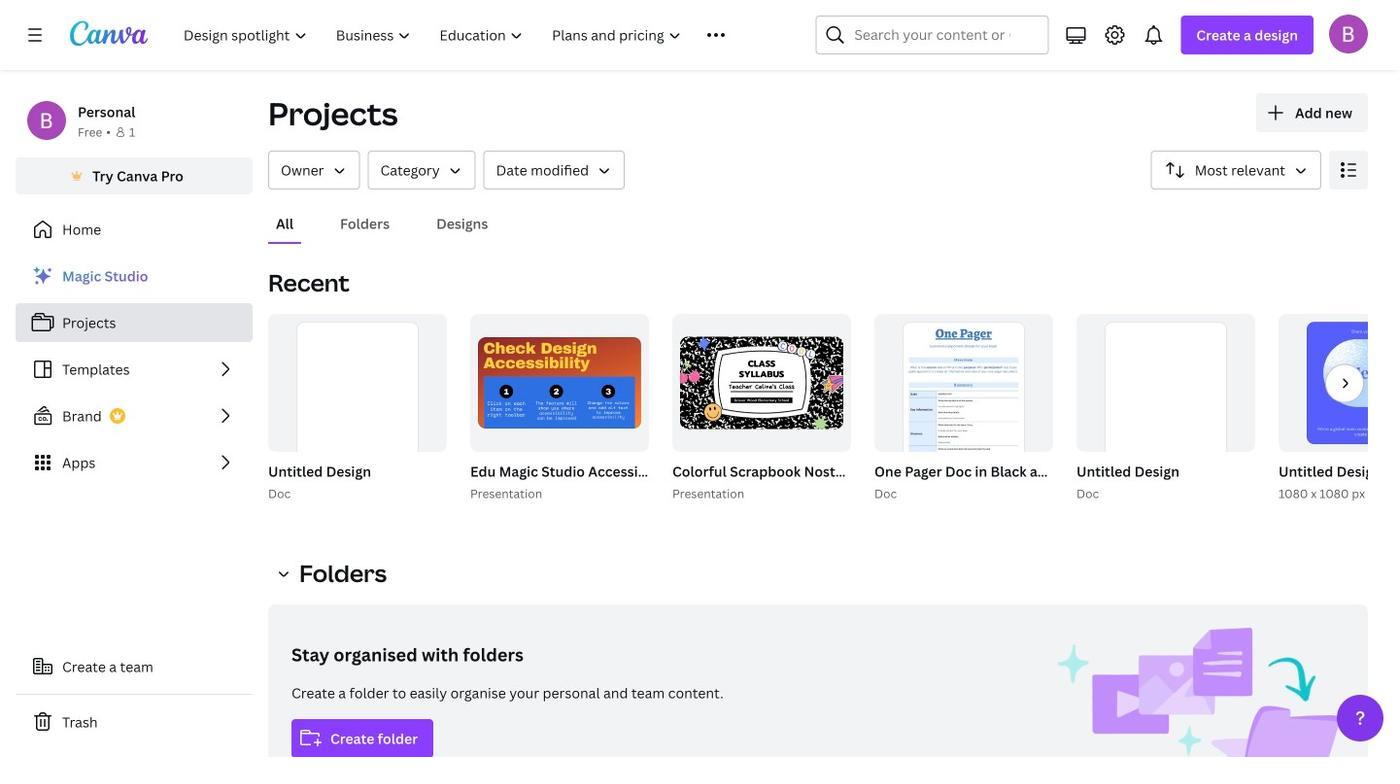 Task type: locate. For each thing, give the bounding box(es) containing it.
group
[[264, 314, 447, 504], [268, 314, 447, 495], [467, 314, 834, 504], [471, 314, 649, 452], [669, 314, 1163, 504], [673, 314, 852, 452], [871, 314, 1372, 504], [875, 314, 1054, 495], [1073, 314, 1256, 504], [1077, 314, 1256, 495], [1275, 314, 1400, 504], [1279, 314, 1400, 452]]

list
[[16, 257, 253, 482]]

7 group from the left
[[871, 314, 1372, 504]]

4 group from the left
[[471, 314, 649, 452]]

top level navigation element
[[171, 16, 769, 54], [171, 16, 769, 54]]

None search field
[[816, 16, 1049, 54]]

Search search field
[[855, 17, 1010, 53]]

12 group from the left
[[1279, 314, 1400, 452]]

Date modified button
[[484, 151, 625, 190]]

6 group from the left
[[673, 314, 852, 452]]

bob builder image
[[1330, 14, 1369, 53]]

3 group from the left
[[467, 314, 834, 504]]

10 group from the left
[[1077, 314, 1256, 495]]



Task type: describe. For each thing, give the bounding box(es) containing it.
8 group from the left
[[875, 314, 1054, 495]]

9 group from the left
[[1073, 314, 1256, 504]]

Category button
[[368, 151, 476, 190]]

Owner button
[[268, 151, 360, 190]]

Sort by button
[[1152, 151, 1322, 190]]

5 group from the left
[[669, 314, 1163, 504]]

11 group from the left
[[1275, 314, 1400, 504]]

1 group from the left
[[264, 314, 447, 504]]

2 group from the left
[[268, 314, 447, 495]]



Task type: vqa. For each thing, say whether or not it's contained in the screenshot.
eighth "group" from the right
yes



